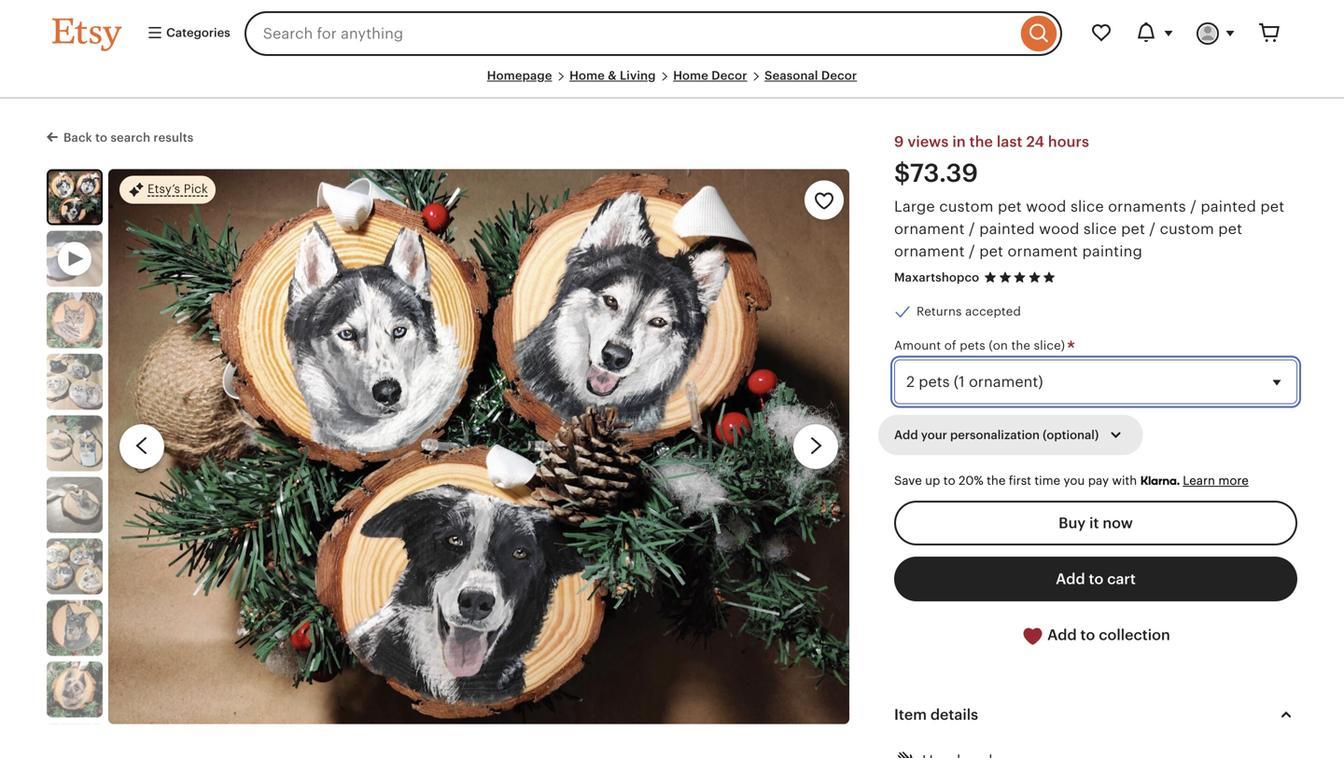 Task type: locate. For each thing, give the bounding box(es) containing it.
the right in
[[970, 134, 993, 150]]

item details
[[894, 707, 978, 724]]

homepage link
[[487, 69, 552, 83]]

painted right ornaments
[[1201, 198, 1257, 215]]

seasonal
[[765, 69, 818, 83]]

Search for anything text field
[[244, 11, 1017, 56]]

custom down $73.39
[[939, 198, 994, 215]]

add left the cart
[[1056, 571, 1085, 588]]

decor
[[712, 69, 747, 83], [821, 69, 857, 83]]

0 vertical spatial the
[[970, 134, 993, 150]]

2 decor from the left
[[821, 69, 857, 83]]

etsy's pick
[[148, 182, 208, 196]]

wood down hours on the right of the page
[[1039, 221, 1080, 237]]

wood
[[1026, 198, 1067, 215], [1039, 221, 1080, 237]]

painted
[[1201, 198, 1257, 215], [979, 221, 1035, 237]]

seasonal decor link
[[765, 69, 857, 83]]

add inside "add your personalization (optional)" dropdown button
[[894, 428, 918, 442]]

buy
[[1059, 515, 1086, 532]]

back to search results link
[[47, 127, 194, 146]]

1 horizontal spatial decor
[[821, 69, 857, 83]]

pet
[[998, 198, 1022, 215], [1261, 198, 1285, 215], [1121, 221, 1145, 237], [1219, 221, 1243, 237], [979, 243, 1004, 260]]

in
[[953, 134, 966, 150]]

2 vertical spatial the
[[987, 474, 1006, 488]]

with
[[1112, 474, 1137, 488]]

2 vertical spatial add
[[1048, 627, 1077, 644]]

add down add to cart
[[1048, 627, 1077, 644]]

1 horizontal spatial painted
[[1201, 198, 1257, 215]]

add to cart button
[[894, 557, 1298, 602]]

living
[[620, 69, 656, 83]]

1 home from the left
[[570, 69, 605, 83]]

more
[[1219, 474, 1249, 488]]

ornament
[[894, 221, 965, 237], [894, 243, 965, 260], [1008, 243, 1078, 260]]

decor right the seasonal
[[821, 69, 857, 83]]

large
[[894, 198, 935, 215]]

9 views in the last 24 hours $73.39
[[894, 134, 1089, 187]]

save
[[894, 474, 922, 488]]

the left the first
[[987, 474, 1006, 488]]

the for amount of pets (on the slice)
[[1011, 339, 1031, 353]]

1 horizontal spatial home
[[673, 69, 709, 83]]

seasonal decor
[[765, 69, 857, 83]]

add inside add to cart button
[[1056, 571, 1085, 588]]

home down categories banner
[[673, 69, 709, 83]]

collection
[[1099, 627, 1170, 644]]

wood down 24
[[1026, 198, 1067, 215]]

add left your at the right bottom of page
[[894, 428, 918, 442]]

1 decor from the left
[[712, 69, 747, 83]]

to left the cart
[[1089, 571, 1104, 588]]

slice
[[1071, 198, 1104, 215], [1084, 221, 1117, 237]]

0 horizontal spatial home
[[570, 69, 605, 83]]

home left &
[[570, 69, 605, 83]]

add for add to cart
[[1056, 571, 1085, 588]]

returns accepted
[[917, 305, 1021, 319]]

1 vertical spatial the
[[1011, 339, 1031, 353]]

large custom pet wood slice ornaments / painted pet ornament / image 8 image
[[47, 662, 103, 718]]

0 horizontal spatial decor
[[712, 69, 747, 83]]

0 vertical spatial add
[[894, 428, 918, 442]]

the right (on
[[1011, 339, 1031, 353]]

painted down the 9 views in the last 24 hours $73.39
[[979, 221, 1035, 237]]

buy it now button
[[894, 501, 1298, 546]]

pets
[[960, 339, 986, 353]]

etsy's
[[148, 182, 180, 196]]

2 home from the left
[[673, 69, 709, 83]]

to left collection
[[1081, 627, 1095, 644]]

to inside button
[[1081, 627, 1095, 644]]

etsy's pick button
[[119, 175, 216, 205]]

24
[[1026, 134, 1045, 150]]

custom
[[939, 198, 994, 215], [1160, 221, 1214, 237]]

decor for home decor
[[712, 69, 747, 83]]

add your personalization (optional)
[[894, 428, 1099, 442]]

large custom pet wood slice ornaments / painted pet ornament / image 4 image
[[47, 416, 103, 472]]

custom down ornaments
[[1160, 221, 1214, 237]]

save up to 20% the first time you pay with klarna. learn more
[[894, 474, 1249, 489]]

of
[[945, 339, 957, 353]]

painting
[[1082, 243, 1143, 260]]

menu bar
[[52, 67, 1292, 99]]

/
[[1190, 198, 1197, 215], [969, 221, 975, 237], [1150, 221, 1156, 237], [969, 243, 975, 260]]

home for home & living
[[570, 69, 605, 83]]

1 vertical spatial wood
[[1039, 221, 1080, 237]]

1 vertical spatial painted
[[979, 221, 1035, 237]]

search
[[111, 131, 150, 145]]

ornament down large
[[894, 221, 965, 237]]

pick
[[184, 182, 208, 196]]

custom hand painted detailed and realistic painted pet portrait. added text available. 3 huskies painted. image
[[108, 169, 850, 725], [49, 171, 101, 223]]

(optional)
[[1043, 428, 1099, 442]]

to
[[95, 131, 108, 145], [944, 474, 956, 488], [1089, 571, 1104, 588], [1081, 627, 1095, 644]]

maxartshopco link
[[894, 271, 980, 285]]

home decor link
[[673, 69, 747, 83]]

add inside add to collection button
[[1048, 627, 1077, 644]]

item
[[894, 707, 927, 724]]

1 vertical spatial custom
[[1160, 221, 1214, 237]]

first
[[1009, 474, 1031, 488]]

home for home decor
[[673, 69, 709, 83]]

back
[[63, 131, 92, 145]]

the inside save up to 20% the first time you pay with klarna. learn more
[[987, 474, 1006, 488]]

home decor
[[673, 69, 747, 83]]

home
[[570, 69, 605, 83], [673, 69, 709, 83]]

1 vertical spatial add
[[1056, 571, 1085, 588]]

homepage
[[487, 69, 552, 83]]

item details button
[[878, 693, 1314, 738]]

to right back
[[95, 131, 108, 145]]

1 vertical spatial slice
[[1084, 221, 1117, 237]]

home & living link
[[570, 69, 656, 83]]

to inside button
[[1089, 571, 1104, 588]]

to inside save up to 20% the first time you pay with klarna. learn more
[[944, 474, 956, 488]]

to for back to search results
[[95, 131, 108, 145]]

ornaments
[[1108, 198, 1186, 215]]

add to collection button
[[894, 613, 1298, 660]]

add
[[894, 428, 918, 442], [1056, 571, 1085, 588], [1048, 627, 1077, 644]]

0 vertical spatial custom
[[939, 198, 994, 215]]

time
[[1035, 474, 1061, 488]]

add for add to collection
[[1048, 627, 1077, 644]]

ornament left painting
[[1008, 243, 1078, 260]]

the
[[970, 134, 993, 150], [1011, 339, 1031, 353], [987, 474, 1006, 488]]

None search field
[[244, 11, 1062, 56]]

decor left the seasonal
[[712, 69, 747, 83]]

ornament up maxartshopco link
[[894, 243, 965, 260]]

you
[[1064, 474, 1085, 488]]

hours
[[1048, 134, 1089, 150]]

cart
[[1107, 571, 1136, 588]]

to right up
[[944, 474, 956, 488]]

last
[[997, 134, 1023, 150]]

menu bar containing homepage
[[52, 67, 1292, 99]]



Task type: describe. For each thing, give the bounding box(es) containing it.
it
[[1090, 515, 1099, 532]]

your
[[921, 428, 947, 442]]

add to collection
[[1044, 627, 1170, 644]]

now
[[1103, 515, 1133, 532]]

slice)
[[1034, 339, 1065, 353]]

learn
[[1183, 474, 1215, 488]]

large custom pet wood slice ornaments / painted pet ornament / image 7 image
[[47, 601, 103, 657]]

side angle of a custom hand painted pet portrait on wood slice ornament with white ribbon. detailed and realistic painted dog portrait. added text available. german shepperd. image
[[47, 477, 103, 533]]

maxartshopco
[[894, 271, 980, 285]]

buy it now
[[1059, 515, 1133, 532]]

0 vertical spatial painted
[[1201, 198, 1257, 215]]

0 horizontal spatial custom hand painted detailed and realistic painted pet portrait. added text available. 3 huskies painted. image
[[49, 171, 101, 223]]

back to search results
[[63, 131, 194, 145]]

accepted
[[965, 305, 1021, 319]]

add your personalization (optional) button
[[880, 416, 1141, 455]]

personalization
[[950, 428, 1040, 442]]

1 horizontal spatial custom hand painted detailed and realistic painted pet portrait. added text available. 3 huskies painted. image
[[108, 169, 850, 725]]

amount of pets (on the slice)
[[894, 339, 1069, 353]]

categories button
[[133, 17, 239, 50]]

returns
[[917, 305, 962, 319]]

0 vertical spatial wood
[[1026, 198, 1067, 215]]

home & living
[[570, 69, 656, 83]]

$73.39
[[894, 159, 978, 187]]

(on
[[989, 339, 1008, 353]]

large custom pet wood slice ornaments / painted pet ornament / painted wood slice pet / custom pet ornament / pet ornament painting
[[894, 198, 1285, 260]]

add for add your personalization (optional)
[[894, 428, 918, 442]]

to for add to collection
[[1081, 627, 1095, 644]]

20%
[[959, 474, 984, 488]]

categories banner
[[19, 0, 1326, 67]]

4 custom hand painted pet portraits on wood slice ornaments with white ribbon. detailed and realistic painted cat and dog portraits. 1 ornament with a black cat, 2 with different bichon frises, and one ornament with 2 cats, grey and brown tabbies. image
[[47, 354, 103, 410]]

amount
[[894, 339, 941, 353]]

views
[[908, 134, 949, 150]]

0 horizontal spatial custom
[[939, 198, 994, 215]]

0 vertical spatial slice
[[1071, 198, 1104, 215]]

1 horizontal spatial custom
[[1160, 221, 1214, 237]]

0 horizontal spatial painted
[[979, 221, 1035, 237]]

9
[[894, 134, 904, 150]]

the for save up to 20% the first time you pay with klarna. learn more
[[987, 474, 1006, 488]]

results
[[153, 131, 194, 145]]

to for add to cart
[[1089, 571, 1104, 588]]

custom hand painted detailed and realistic painted pet portrait. added text available. tabby cat painted portrait. image
[[47, 292, 103, 348]]

none search field inside categories banner
[[244, 11, 1062, 56]]

details
[[931, 707, 978, 724]]

decor for seasonal decor
[[821, 69, 857, 83]]

pay
[[1088, 474, 1109, 488]]

the inside the 9 views in the last 24 hours $73.39
[[970, 134, 993, 150]]

add to cart
[[1056, 571, 1136, 588]]

learn more button
[[1183, 474, 1249, 488]]

up
[[925, 474, 940, 488]]

&
[[608, 69, 617, 83]]

categories
[[163, 26, 230, 40]]

large custom pet wood slice ornaments / painted pet ornament / image 6 image
[[47, 539, 103, 595]]

klarna.
[[1140, 474, 1180, 489]]



Task type: vqa. For each thing, say whether or not it's contained in the screenshot.
3
no



